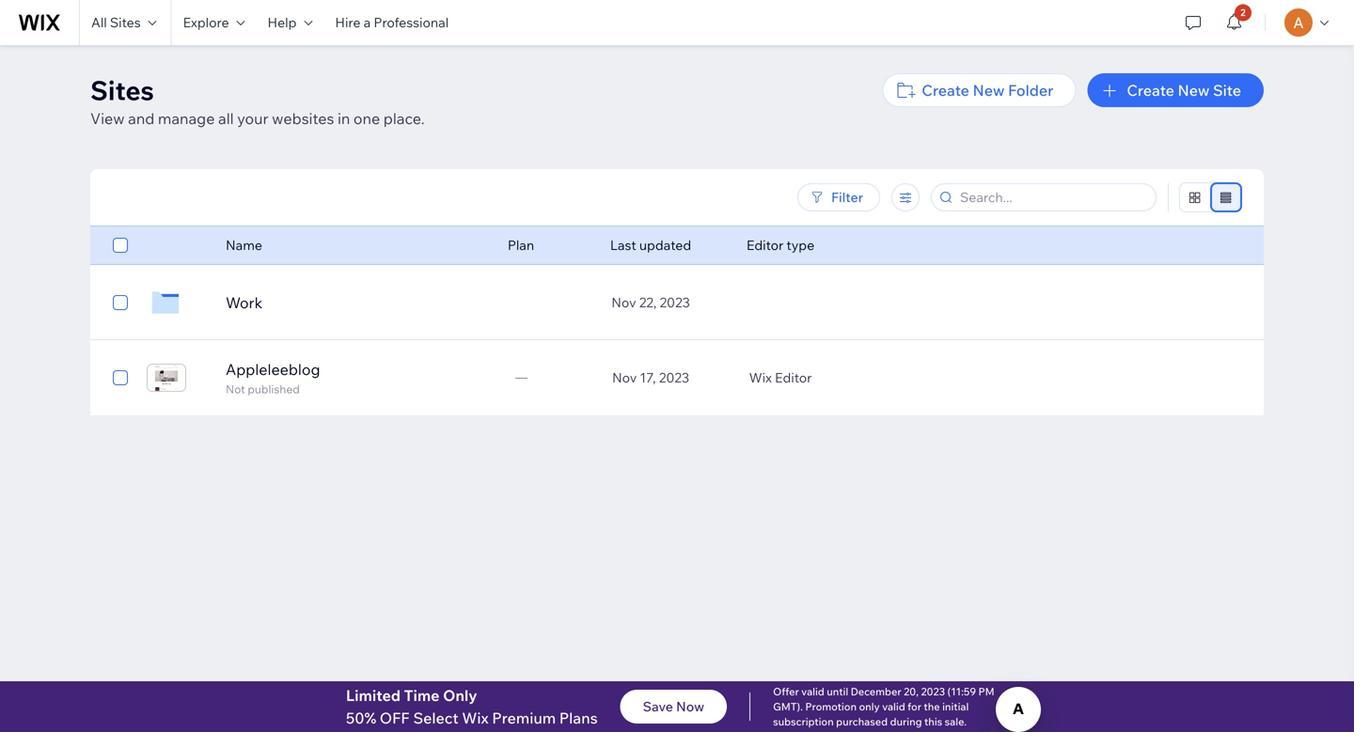 Task type: describe. For each thing, give the bounding box(es) containing it.
gmt).
[[773, 701, 803, 714]]

select
[[413, 709, 459, 728]]

hire a professional link
[[324, 0, 460, 45]]

explore
[[183, 14, 229, 31]]

new for site
[[1178, 81, 1210, 100]]

sites view and manage all your websites in one place.
[[90, 74, 425, 128]]

0 horizontal spatial valid
[[802, 686, 825, 699]]

until
[[827, 686, 849, 699]]

pm
[[979, 686, 995, 699]]

1 vertical spatial editor
[[775, 370, 812, 386]]

time
[[404, 687, 440, 706]]

all sites
[[91, 14, 141, 31]]

wix editor
[[749, 370, 812, 386]]

17,
[[640, 370, 656, 386]]

1 horizontal spatial wix
[[749, 370, 772, 386]]

promotion
[[806, 701, 857, 714]]

during
[[890, 716, 922, 729]]

site
[[1214, 81, 1242, 100]]

appleleeblog not published
[[226, 360, 320, 397]]

new for folder
[[973, 81, 1005, 100]]

the
[[924, 701, 940, 714]]

2023 for nov 22, 2023
[[660, 294, 690, 311]]

nov 22, 2023
[[612, 294, 690, 311]]

nov for nov 22, 2023
[[612, 294, 637, 311]]

filter button
[[798, 183, 881, 212]]

sites inside sites view and manage all your websites in one place.
[[90, 74, 154, 107]]

professional
[[374, 14, 449, 31]]

nov for nov 17, 2023
[[612, 370, 637, 386]]

create new site
[[1127, 81, 1242, 100]]

last updated
[[610, 237, 692, 254]]

save
[[643, 699, 673, 715]]

0 vertical spatial sites
[[110, 14, 141, 31]]

(11:59
[[948, 686, 977, 699]]

50%
[[346, 709, 377, 728]]

subscription
[[773, 716, 834, 729]]

limited time only 50% off select wix premium plans
[[346, 687, 598, 728]]

2023 inside 'offer valid until december 20, 2023 (11:59 pm gmt). promotion only valid for the initial subscription purchased during this sale.'
[[921, 686, 946, 699]]

type
[[787, 237, 815, 254]]

2023 for nov 17, 2023
[[659, 370, 690, 386]]

1 vertical spatial valid
[[883, 701, 906, 714]]

Search... field
[[955, 184, 1151, 211]]

appleleeblog
[[226, 360, 320, 379]]

initial
[[943, 701, 969, 714]]



Task type: locate. For each thing, give the bounding box(es) containing it.
new left the site
[[1178, 81, 1210, 100]]

create left the site
[[1127, 81, 1175, 100]]

create for create new folder
[[922, 81, 970, 100]]

1 vertical spatial sites
[[90, 74, 154, 107]]

offer valid until december 20, 2023 (11:59 pm gmt). promotion only valid for the initial subscription purchased during this sale.
[[773, 686, 995, 729]]

2 nov from the top
[[612, 370, 637, 386]]

0 horizontal spatial wix
[[462, 709, 489, 728]]

websites
[[272, 109, 334, 128]]

offer
[[773, 686, 799, 699]]

create new folder button
[[883, 73, 1077, 107]]

help button
[[256, 0, 324, 45]]

2023 right 17, in the left bottom of the page
[[659, 370, 690, 386]]

plan
[[508, 237, 535, 254]]

editor
[[747, 237, 784, 254], [775, 370, 812, 386]]

2023 up the
[[921, 686, 946, 699]]

wix inside limited time only 50% off select wix premium plans
[[462, 709, 489, 728]]

new inside button
[[973, 81, 1005, 100]]

valid up during
[[883, 701, 906, 714]]

nov left 17, in the left bottom of the page
[[612, 370, 637, 386]]

hire
[[335, 14, 361, 31]]

plans
[[560, 709, 598, 728]]

create new site link
[[1088, 73, 1264, 107]]

sites right all
[[110, 14, 141, 31]]

hire a professional
[[335, 14, 449, 31]]

off
[[380, 709, 410, 728]]

nov
[[612, 294, 637, 311], [612, 370, 637, 386]]

sites
[[110, 14, 141, 31], [90, 74, 154, 107]]

for
[[908, 701, 922, 714]]

folder
[[1009, 81, 1054, 100]]

nov left 22,
[[612, 294, 637, 311]]

2023
[[660, 294, 690, 311], [659, 370, 690, 386], [921, 686, 946, 699]]

0 vertical spatial nov
[[612, 294, 637, 311]]

now
[[676, 699, 705, 715]]

0 vertical spatial 2023
[[660, 294, 690, 311]]

0 horizontal spatial new
[[973, 81, 1005, 100]]

1 vertical spatial nov
[[612, 370, 637, 386]]

None checkbox
[[113, 234, 128, 257]]

december
[[851, 686, 902, 699]]

work
[[226, 294, 263, 312]]

one
[[354, 109, 380, 128]]

published
[[248, 382, 300, 397]]

nov 17, 2023
[[612, 370, 690, 386]]

new left folder
[[973, 81, 1005, 100]]

limited
[[346, 687, 401, 706]]

last
[[610, 237, 637, 254]]

only
[[443, 687, 478, 706]]

this
[[925, 716, 943, 729]]

sale.
[[945, 716, 967, 729]]

valid
[[802, 686, 825, 699], [883, 701, 906, 714]]

1 new from the left
[[973, 81, 1005, 100]]

1 vertical spatial wix
[[462, 709, 489, 728]]

2 create from the left
[[1127, 81, 1175, 100]]

1 vertical spatial 2023
[[659, 370, 690, 386]]

and
[[128, 109, 155, 128]]

create inside button
[[922, 81, 970, 100]]

purchased
[[836, 716, 888, 729]]

1 create from the left
[[922, 81, 970, 100]]

updated
[[640, 237, 692, 254]]

in
[[338, 109, 350, 128]]

0 vertical spatial valid
[[802, 686, 825, 699]]

create
[[922, 81, 970, 100], [1127, 81, 1175, 100]]

create new folder
[[922, 81, 1054, 100]]

wix
[[749, 370, 772, 386], [462, 709, 489, 728]]

all
[[91, 14, 107, 31]]

0 horizontal spatial create
[[922, 81, 970, 100]]

2 new from the left
[[1178, 81, 1210, 100]]

1 horizontal spatial new
[[1178, 81, 1210, 100]]

all
[[218, 109, 234, 128]]

valid up promotion
[[802, 686, 825, 699]]

name
[[226, 237, 262, 254]]

help
[[268, 14, 297, 31]]

a
[[364, 14, 371, 31]]

new
[[973, 81, 1005, 100], [1178, 81, 1210, 100]]

1 horizontal spatial create
[[1127, 81, 1175, 100]]

sites up view
[[90, 74, 154, 107]]

filter
[[832, 189, 864, 206]]

your
[[237, 109, 269, 128]]

create for create new site
[[1127, 81, 1175, 100]]

22,
[[639, 294, 657, 311]]

place.
[[384, 109, 425, 128]]

2 vertical spatial 2023
[[921, 686, 946, 699]]

manage
[[158, 109, 215, 128]]

not
[[226, 382, 245, 397]]

view
[[90, 109, 125, 128]]

0 vertical spatial editor
[[747, 237, 784, 254]]

save now
[[643, 699, 705, 715]]

1 horizontal spatial valid
[[883, 701, 906, 714]]

None checkbox
[[113, 292, 128, 314], [113, 367, 128, 389], [113, 292, 128, 314], [113, 367, 128, 389]]

2
[[1241, 7, 1246, 18]]

1 nov from the top
[[612, 294, 637, 311]]

create left folder
[[922, 81, 970, 100]]

editor type
[[747, 237, 815, 254]]

2023 right 22,
[[660, 294, 690, 311]]

only
[[859, 701, 880, 714]]

0 vertical spatial wix
[[749, 370, 772, 386]]

20,
[[904, 686, 919, 699]]

save now button
[[621, 691, 727, 724]]

premium
[[492, 709, 556, 728]]



Task type: vqa. For each thing, say whether or not it's contained in the screenshot.
Site on the right top of page
yes



